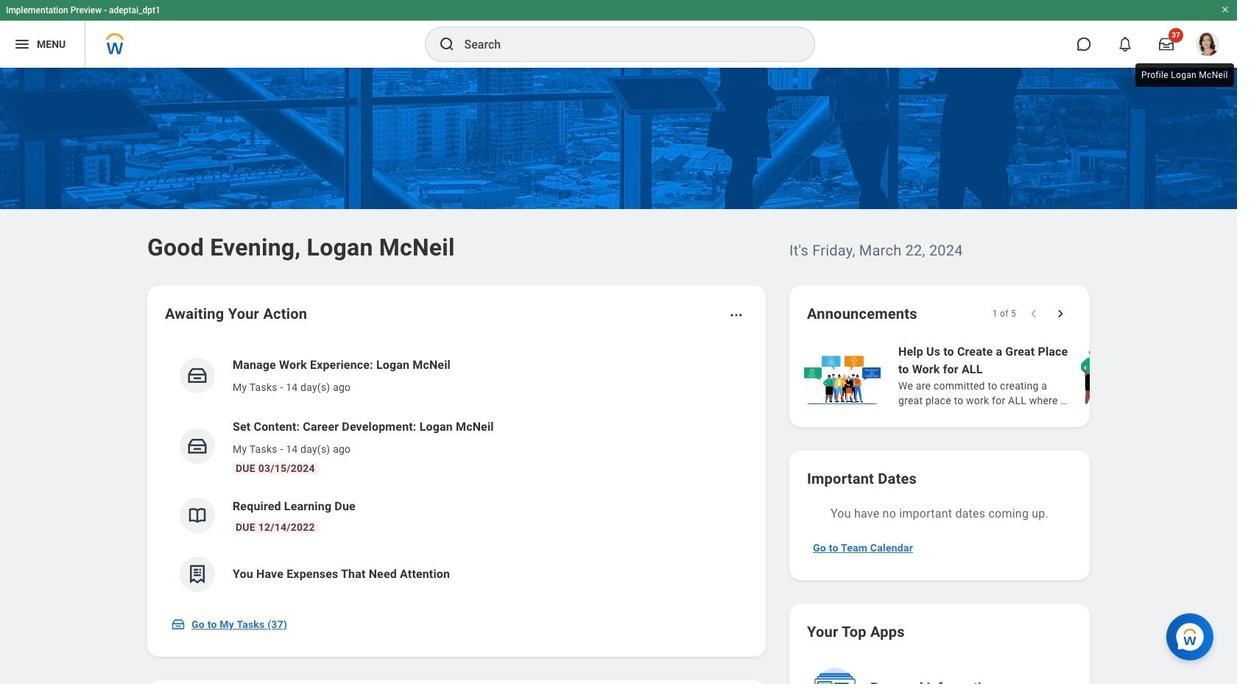 Task type: describe. For each thing, give the bounding box(es) containing it.
related actions image
[[729, 308, 744, 323]]

0 vertical spatial inbox image
[[186, 435, 208, 457]]

inbox image
[[186, 365, 208, 387]]

dashboard expenses image
[[186, 563, 208, 586]]

chevron left small image
[[1027, 306, 1042, 321]]

inbox large image
[[1159, 37, 1174, 52]]

chevron right small image
[[1053, 306, 1068, 321]]

0 horizontal spatial list
[[165, 345, 748, 604]]

1 horizontal spatial list
[[801, 342, 1237, 410]]



Task type: locate. For each thing, give the bounding box(es) containing it.
main content
[[0, 68, 1237, 684]]

status
[[993, 308, 1017, 320]]

book open image
[[186, 505, 208, 527]]

search image
[[438, 35, 456, 53]]

Search Workday  search field
[[464, 28, 784, 60]]

banner
[[0, 0, 1237, 68]]

0 horizontal spatial inbox image
[[171, 617, 186, 632]]

1 vertical spatial inbox image
[[171, 617, 186, 632]]

notifications large image
[[1118, 37, 1133, 52]]

list
[[801, 342, 1237, 410], [165, 345, 748, 604]]

profile logan mcneil image
[[1196, 32, 1220, 59]]

close environment banner image
[[1221, 5, 1230, 14]]

tooltip
[[1133, 60, 1237, 90]]

justify image
[[13, 35, 31, 53]]

inbox image
[[186, 435, 208, 457], [171, 617, 186, 632]]

1 horizontal spatial inbox image
[[186, 435, 208, 457]]



Task type: vqa. For each thing, say whether or not it's contained in the screenshot.
Business associated with Business Topics
no



